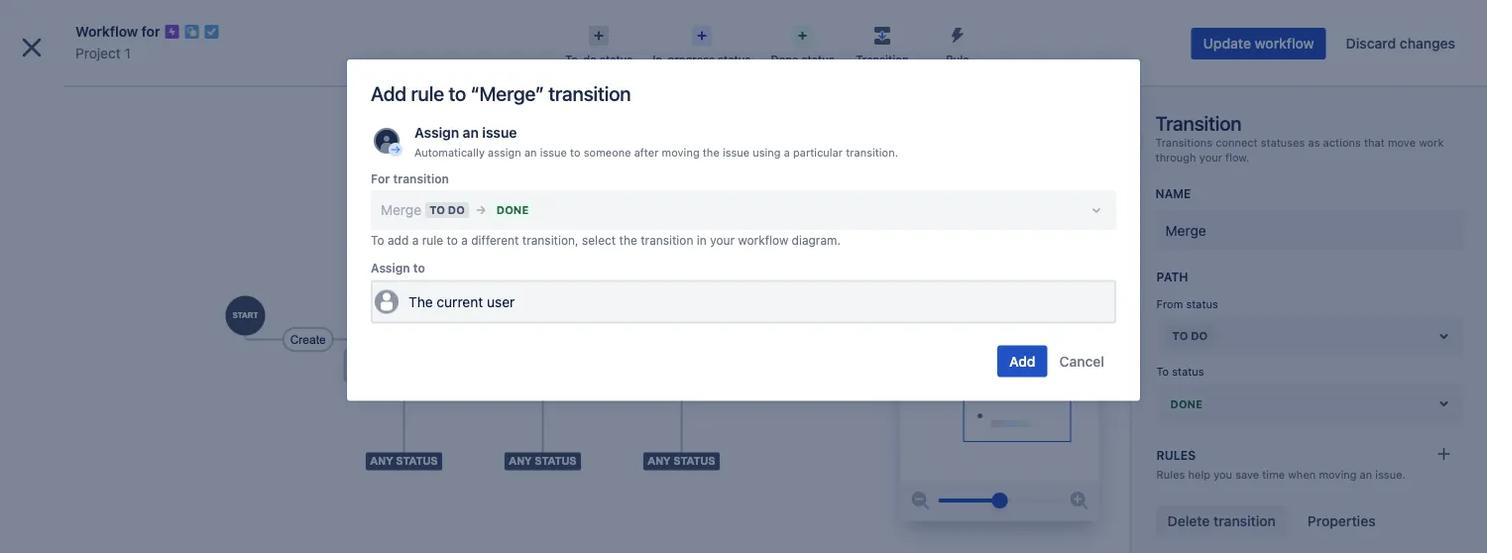 Task type: locate. For each thing, give the bounding box(es) containing it.
for transition element
[[371, 191, 1117, 230]]

update
[[1204, 35, 1252, 52]]

a
[[784, 146, 790, 159], [412, 234, 419, 248], [461, 234, 468, 248]]

transition down save
[[1214, 513, 1276, 530]]

status inside "in-progress status" popup button
[[718, 53, 751, 66]]

to status
[[1157, 365, 1205, 378]]

to-do status button
[[556, 20, 643, 67]]

open image for to status element
[[1433, 392, 1457, 415]]

using
[[753, 146, 781, 159]]

0 horizontal spatial an
[[463, 124, 479, 141]]

transition down 'automatically'
[[393, 172, 449, 186]]

assign
[[415, 124, 459, 141], [371, 262, 410, 275]]

your left flow.
[[1200, 151, 1223, 164]]

rules for rules
[[1157, 448, 1196, 462]]

rules
[[1157, 448, 1196, 462], [1157, 468, 1186, 481]]

0 horizontal spatial your
[[710, 234, 735, 248]]

1 vertical spatial transition
[[1156, 111, 1242, 134]]

cancel button
[[1048, 346, 1117, 378]]

zoom in image
[[1068, 489, 1092, 513]]

0 horizontal spatial assign
[[371, 262, 410, 275]]

0 vertical spatial open image
[[1433, 324, 1457, 348]]

an up 'automatically'
[[463, 124, 479, 141]]

update workflow
[[1204, 35, 1315, 52]]

0 horizontal spatial workflow
[[738, 234, 789, 248]]

zoom out image
[[909, 489, 933, 513]]

add for add
[[1010, 353, 1036, 370]]

0 vertical spatial moving
[[662, 146, 700, 159]]

changes
[[1400, 35, 1456, 52]]

0 horizontal spatial moving
[[662, 146, 700, 159]]

a right add
[[412, 234, 419, 248]]

discard changes
[[1347, 35, 1456, 52]]

1 rules from the top
[[1157, 448, 1196, 462]]

1 horizontal spatial transition
[[1156, 111, 1242, 134]]

moving right after
[[662, 146, 700, 159]]

transition inside button
[[1214, 513, 1276, 530]]

diagram.
[[792, 234, 841, 248]]

issue up assign
[[482, 124, 517, 141]]

close workflow editor image
[[16, 32, 48, 63]]

1 open image from the top
[[1433, 324, 1457, 348]]

done
[[771, 53, 799, 66], [1171, 398, 1203, 410]]

1 horizontal spatial done
[[1171, 398, 1203, 410]]

add left "cancel"
[[1010, 353, 1036, 370]]

0 horizontal spatial done
[[771, 53, 799, 66]]

to-
[[565, 53, 583, 66]]

add for add rule to "merge" transition
[[371, 81, 407, 105]]

add
[[388, 234, 409, 248]]

status down to do
[[1173, 365, 1205, 378]]

status for done status
[[802, 53, 835, 66]]

the
[[703, 146, 720, 159], [619, 234, 638, 248]]

issue right assign
[[540, 146, 567, 159]]

done down to status
[[1171, 398, 1203, 410]]

that
[[1365, 136, 1385, 149]]

transition button
[[845, 20, 920, 67]]

1 vertical spatial open image
[[1433, 392, 1457, 415]]

2 open image from the top
[[1433, 392, 1457, 415]]

0 vertical spatial rules
[[1157, 448, 1196, 462]]

status right 'do'
[[600, 53, 633, 66]]

open image
[[1433, 324, 1457, 348], [1433, 392, 1457, 415]]

1 vertical spatial add
[[1010, 353, 1036, 370]]

rule right add
[[422, 234, 443, 248]]

status up "do"
[[1187, 298, 1219, 311]]

open image for from status 'element'
[[1433, 324, 1457, 348]]

your right in
[[710, 234, 735, 248]]

workflow inside add rule to "merge" transition dialog
[[738, 234, 789, 248]]

transition inside popup button
[[856, 53, 909, 66]]

rule
[[946, 53, 970, 66]]

merge
[[1166, 222, 1207, 238]]

to left "do"
[[1173, 330, 1189, 343]]

transition
[[856, 53, 909, 66], [1156, 111, 1242, 134]]

0 horizontal spatial transition
[[856, 53, 909, 66]]

0 vertical spatial assign
[[415, 124, 459, 141]]

1 horizontal spatial the
[[703, 146, 720, 159]]

the inside assign an issue automatically assign an issue to someone after moving the issue using a particular transition.
[[703, 146, 720, 159]]

to for to status
[[1157, 365, 1169, 378]]

1 horizontal spatial a
[[461, 234, 468, 248]]

rule up 'automatically'
[[411, 81, 444, 105]]

2 group from the top
[[8, 342, 230, 396]]

issue
[[482, 124, 517, 141], [540, 146, 567, 159], [723, 146, 750, 159]]

2 vertical spatial to
[[1157, 365, 1169, 378]]

transition up transitions
[[1156, 111, 1242, 134]]

0 vertical spatial done
[[771, 53, 799, 66]]

done status button
[[761, 20, 845, 67]]

done right in-progress status
[[771, 53, 799, 66]]

an left the issue. at the right of the page
[[1360, 468, 1373, 481]]

transition inside transition transitions connect statuses as actions that move work through your flow.
[[1156, 111, 1242, 134]]

rules up help
[[1157, 448, 1196, 462]]

to status element
[[1157, 384, 1465, 423]]

moving
[[662, 146, 700, 159], [1319, 468, 1357, 481]]

from
[[1157, 298, 1183, 311]]

actions
[[1324, 136, 1362, 149]]

discard
[[1347, 35, 1397, 52]]

0 vertical spatial workflow
[[1255, 35, 1315, 52]]

project 1 link
[[75, 42, 131, 65]]

your
[[1200, 151, 1223, 164], [710, 234, 735, 248]]

moving right when
[[1319, 468, 1357, 481]]

add button
[[998, 346, 1048, 378]]

from status element
[[1157, 317, 1465, 356]]

status inside done status popup button
[[802, 53, 835, 66]]

to up the
[[413, 262, 425, 275]]

rules left help
[[1157, 468, 1186, 481]]

1 horizontal spatial an
[[525, 146, 537, 159]]

transition for transition
[[856, 53, 909, 66]]

transition down 'do'
[[549, 81, 631, 105]]

add inside button
[[1010, 353, 1036, 370]]

done inside to status element
[[1171, 398, 1203, 410]]

0 horizontal spatial to
[[371, 234, 384, 248]]

1 horizontal spatial assign
[[415, 124, 459, 141]]

banner
[[0, 0, 1488, 56]]

transitions
[[1156, 136, 1213, 149]]

0 vertical spatial your
[[1200, 151, 1223, 164]]

transition
[[549, 81, 631, 105], [393, 172, 449, 186], [641, 234, 694, 248], [1214, 513, 1276, 530]]

a left different
[[461, 234, 468, 248]]

1 horizontal spatial add
[[1010, 353, 1036, 370]]

2 vertical spatial an
[[1360, 468, 1373, 481]]

help
[[1189, 468, 1211, 481]]

assign down add
[[371, 262, 410, 275]]

0 horizontal spatial add
[[371, 81, 407, 105]]

to left someone
[[570, 146, 581, 159]]

1 vertical spatial workflow
[[738, 234, 789, 248]]

1 vertical spatial moving
[[1319, 468, 1357, 481]]

do
[[1191, 330, 1208, 343]]

to down "from"
[[1157, 365, 1169, 378]]

to left add
[[371, 234, 384, 248]]

name
[[1156, 187, 1191, 201]]

workflow right update
[[1255, 35, 1315, 52]]

1 horizontal spatial moving
[[1319, 468, 1357, 481]]

the
[[409, 294, 433, 310]]

to inside assign an issue automatically assign an issue to someone after moving the issue using a particular transition.
[[570, 146, 581, 159]]

properties button
[[1296, 506, 1388, 538]]

0 vertical spatial transition
[[856, 53, 909, 66]]

assign inside assign an issue automatically assign an issue to someone after moving the issue using a particular transition.
[[415, 124, 459, 141]]

group
[[8, 192, 230, 448], [8, 342, 230, 396]]

2 rules from the top
[[1157, 468, 1186, 481]]

0 vertical spatial rule
[[411, 81, 444, 105]]

assign up 'automatically'
[[415, 124, 459, 141]]

to
[[371, 234, 384, 248], [1173, 330, 1189, 343], [1157, 365, 1169, 378]]

rule button
[[920, 20, 996, 67]]

2 horizontal spatial an
[[1360, 468, 1373, 481]]

1 group from the top
[[8, 192, 230, 448]]

status inside "to-do status" popup button
[[600, 53, 633, 66]]

assign
[[488, 146, 522, 159]]

project
[[75, 45, 121, 61]]

an
[[463, 124, 479, 141], [525, 146, 537, 159], [1360, 468, 1373, 481]]

status left transition popup button
[[802, 53, 835, 66]]

0 horizontal spatial the
[[619, 234, 638, 248]]

2 horizontal spatial issue
[[723, 146, 750, 159]]

2 horizontal spatial to
[[1173, 330, 1189, 343]]

current
[[437, 294, 483, 310]]

the right select
[[619, 234, 638, 248]]

for
[[141, 23, 160, 40]]

to inside from status 'element'
[[1173, 330, 1189, 343]]

1 vertical spatial an
[[525, 146, 537, 159]]

issue left the using
[[723, 146, 750, 159]]

rule
[[411, 81, 444, 105], [422, 234, 443, 248]]

0 vertical spatial to
[[371, 234, 384, 248]]

1 vertical spatial to
[[1173, 330, 1189, 343]]

delete transition
[[1168, 513, 1276, 530]]

in-progress status button
[[643, 20, 761, 67]]

1 vertical spatial rule
[[422, 234, 443, 248]]

cancel
[[1060, 353, 1105, 370]]

1 vertical spatial rules
[[1157, 468, 1186, 481]]

1 horizontal spatial your
[[1200, 151, 1223, 164]]

time
[[1263, 468, 1285, 481]]

done status
[[771, 53, 835, 66]]

jira software image
[[52, 15, 185, 39], [52, 15, 185, 39]]

transition left rule
[[856, 53, 909, 66]]

workflow down for transition element
[[738, 234, 789, 248]]

add rule image
[[1437, 446, 1453, 462]]

a right the using
[[784, 146, 790, 159]]

1 horizontal spatial to
[[1157, 365, 1169, 378]]

transition left in
[[641, 234, 694, 248]]

progress
[[668, 53, 715, 66]]

done inside popup button
[[771, 53, 799, 66]]

rules help you save time when moving an issue.
[[1157, 468, 1406, 481]]

Zoom level range field
[[939, 481, 1062, 521]]

1 vertical spatial assign
[[371, 262, 410, 275]]

0 vertical spatial the
[[703, 146, 720, 159]]

1
[[125, 45, 131, 61]]

to
[[449, 81, 466, 105], [570, 146, 581, 159], [447, 234, 458, 248], [413, 262, 425, 275]]

open image inside to status element
[[1433, 392, 1457, 415]]

you
[[1214, 468, 1233, 481]]

1 vertical spatial the
[[619, 234, 638, 248]]

done for done status
[[771, 53, 799, 66]]

0 vertical spatial add
[[371, 81, 407, 105]]

from status
[[1157, 298, 1219, 311]]

1 vertical spatial done
[[1171, 398, 1203, 410]]

workflow
[[1255, 35, 1315, 52], [738, 234, 789, 248]]

to for to do
[[1173, 330, 1189, 343]]

to for to add a rule to a different transition, select the transition in your workflow diagram.
[[371, 234, 384, 248]]

add up for
[[371, 81, 407, 105]]

as
[[1309, 136, 1321, 149]]

an right assign
[[525, 146, 537, 159]]

to inside dialog
[[371, 234, 384, 248]]

the left the using
[[703, 146, 720, 159]]

for
[[371, 172, 390, 186]]

1 horizontal spatial workflow
[[1255, 35, 1315, 52]]

add
[[371, 81, 407, 105], [1010, 353, 1036, 370]]

open image inside from status 'element'
[[1433, 324, 1457, 348]]

status
[[600, 53, 633, 66], [718, 53, 751, 66], [802, 53, 835, 66], [1187, 298, 1219, 311], [1173, 365, 1205, 378]]

1 vertical spatial your
[[710, 234, 735, 248]]

status right 'progress'
[[718, 53, 751, 66]]

someone
[[584, 146, 631, 159]]

2 horizontal spatial a
[[784, 146, 790, 159]]

update workflow button
[[1192, 28, 1327, 60]]



Task type: vqa. For each thing, say whether or not it's contained in the screenshot.
time
yes



Task type: describe. For each thing, give the bounding box(es) containing it.
workflow
[[75, 23, 138, 40]]

workflow for
[[75, 23, 160, 40]]

assign for to
[[371, 262, 410, 275]]

0 horizontal spatial a
[[412, 234, 419, 248]]

0 horizontal spatial issue
[[482, 124, 517, 141]]

issue.
[[1376, 468, 1406, 481]]

save
[[1236, 468, 1260, 481]]

do
[[583, 53, 597, 66]]

in-progress status
[[653, 53, 751, 66]]

statuses
[[1261, 136, 1306, 149]]

transition dialog
[[0, 0, 1488, 553]]

select
[[582, 234, 616, 248]]

to-do status
[[565, 53, 633, 66]]

assign to
[[371, 262, 425, 275]]

rules for rules help you save time when moving an issue.
[[1157, 468, 1186, 481]]

in-
[[653, 53, 668, 66]]

assign an issue automatically assign an issue to someone after moving the issue using a particular transition.
[[415, 124, 899, 159]]

for transition
[[371, 172, 449, 186]]

to do
[[1173, 330, 1208, 343]]

move
[[1388, 136, 1416, 149]]

transition for transition transitions connect statuses as actions that move work through your flow.
[[1156, 111, 1242, 134]]

add rule to "merge" transition dialog
[[347, 60, 1141, 401]]

through
[[1156, 151, 1197, 164]]

connect
[[1216, 136, 1258, 149]]

user
[[487, 294, 515, 310]]

transition.
[[846, 146, 899, 159]]

a inside assign an issue automatically assign an issue to someone after moving the issue using a particular transition.
[[784, 146, 790, 159]]

"merge"
[[471, 81, 544, 105]]

an inside dialog
[[1360, 468, 1373, 481]]

0 vertical spatial an
[[463, 124, 479, 141]]

discard changes button
[[1335, 28, 1468, 60]]

done for done
[[1171, 398, 1203, 410]]

different
[[471, 234, 519, 248]]

delete
[[1168, 513, 1210, 530]]

workflow inside button
[[1255, 35, 1315, 52]]

moving inside assign an issue automatically assign an issue to someone after moving the issue using a particular transition.
[[662, 146, 700, 159]]

you're in the workflow viewfinder, use the arrow keys to move it element
[[901, 362, 1100, 481]]

1 horizontal spatial issue
[[540, 146, 567, 159]]

to left "merge"
[[449, 81, 466, 105]]

status for to status
[[1173, 365, 1205, 378]]

your inside transition transitions connect statuses as actions that move work through your flow.
[[1200, 151, 1223, 164]]

particular
[[793, 146, 843, 159]]

the current user image
[[375, 290, 399, 314]]

automatically
[[415, 146, 485, 159]]

primary element
[[12, 0, 1111, 55]]

moving inside transition dialog
[[1319, 468, 1357, 481]]

your inside add rule to "merge" transition dialog
[[710, 234, 735, 248]]

to left different
[[447, 234, 458, 248]]

when
[[1289, 468, 1316, 481]]

transition transitions connect statuses as actions that move work through your flow.
[[1156, 111, 1444, 164]]

delete transition button
[[1156, 506, 1288, 538]]

the current user
[[409, 294, 515, 310]]

add rule to "merge" transition
[[371, 81, 631, 105]]

project 1
[[75, 45, 131, 61]]

flow.
[[1226, 151, 1250, 164]]

status for from status
[[1187, 298, 1219, 311]]

to add a rule to a different transition, select the transition in your workflow diagram.
[[371, 234, 841, 248]]

properties
[[1308, 513, 1376, 530]]

assign for an
[[415, 124, 459, 141]]

work
[[1419, 136, 1444, 149]]

after
[[634, 146, 659, 159]]

transition,
[[522, 234, 579, 248]]

Search field
[[1111, 11, 1309, 43]]

in
[[697, 234, 707, 248]]

path
[[1157, 270, 1189, 284]]



